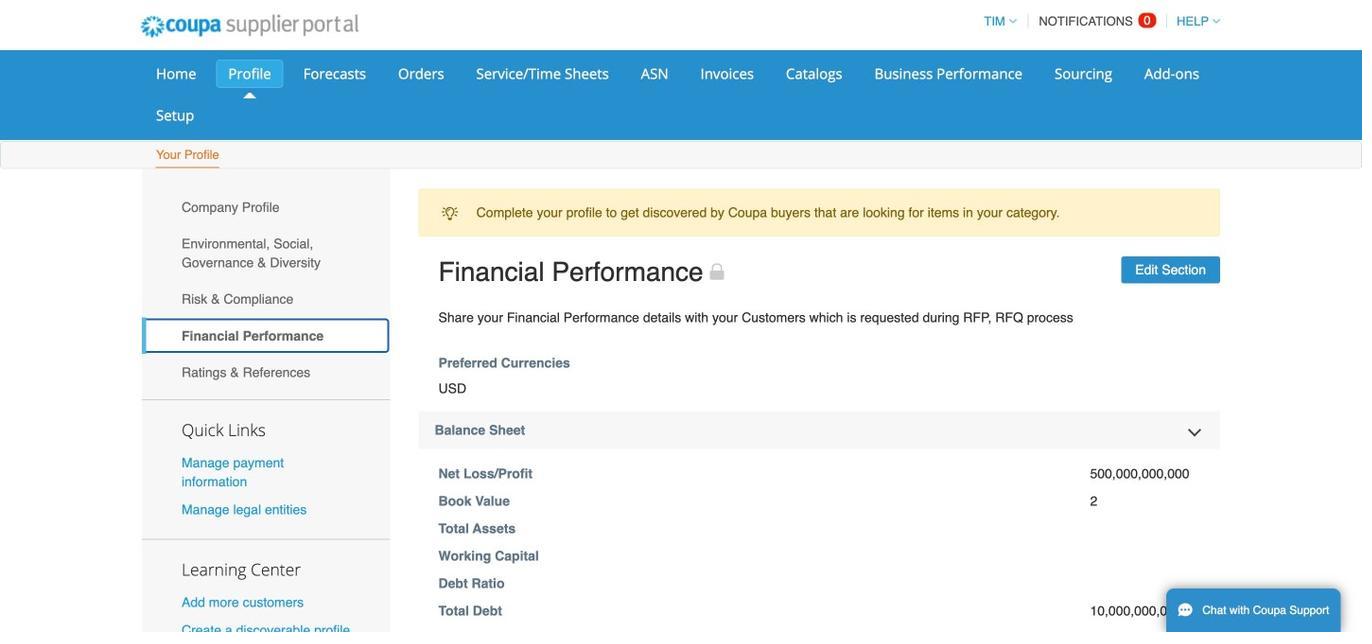 Task type: vqa. For each thing, say whether or not it's contained in the screenshot.
Coupa Supplier Portal image
yes



Task type: locate. For each thing, give the bounding box(es) containing it.
heading
[[419, 411, 1221, 449]]

navigation
[[976, 3, 1221, 40]]

alert
[[419, 189, 1221, 237]]



Task type: describe. For each thing, give the bounding box(es) containing it.
coupa supplier portal image
[[128, 3, 372, 50]]



